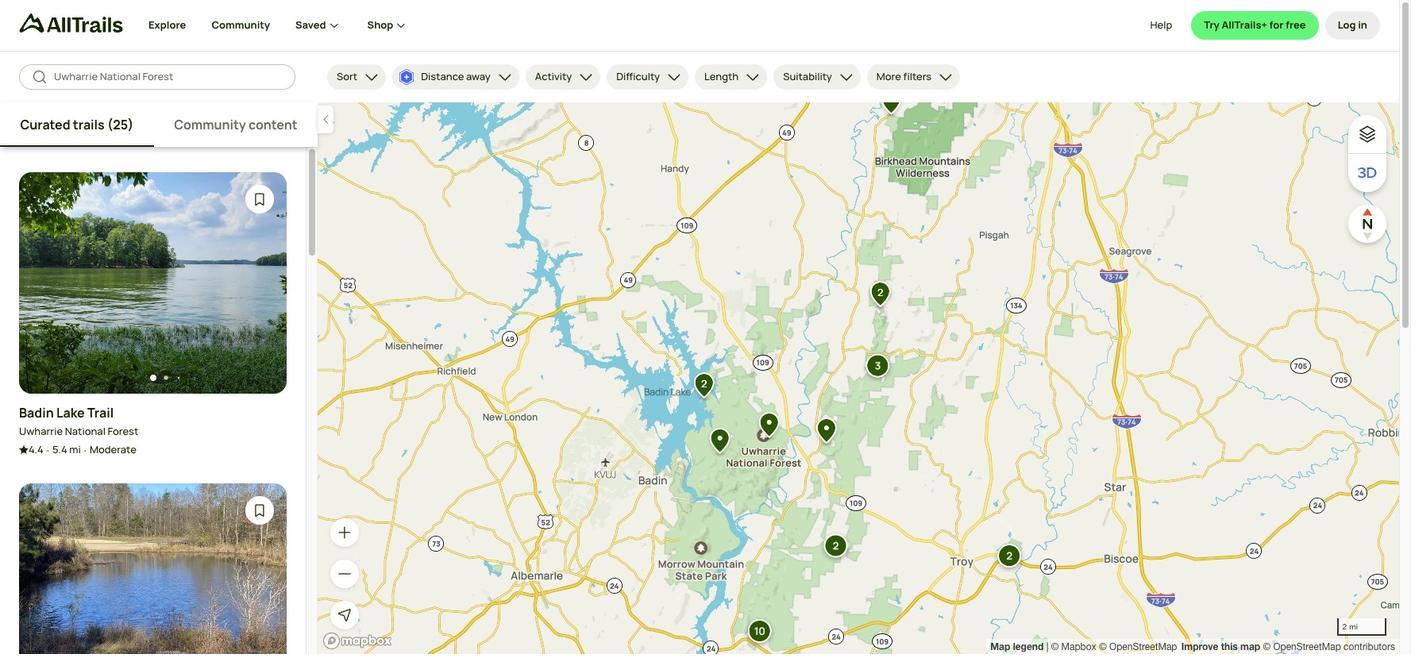 Task type: locate. For each thing, give the bounding box(es) containing it.
mi inside 4.4 · 5.4 mi · moderate
[[69, 442, 81, 457]]

community content tab
[[154, 102, 318, 147]]

enable 3d map image
[[1358, 164, 1377, 183]]

more
[[877, 69, 901, 84]]

tab list
[[0, 102, 318, 147]]

map legend link
[[990, 641, 1046, 653]]

mi
[[69, 442, 81, 457], [1349, 622, 1358, 631]]

zoom map out image
[[337, 566, 353, 582]]

curated trails (25)
[[20, 116, 134, 133]]

community content
[[174, 116, 298, 133]]

community inside tab
[[174, 116, 246, 133]]

mapbox
[[1061, 642, 1097, 653]]

try
[[1204, 18, 1220, 32]]

community
[[212, 18, 270, 32], [174, 116, 246, 133]]

community left saved
[[212, 18, 270, 32]]

alltrails+
[[1222, 18, 1267, 32]]

in
[[1358, 18, 1368, 32]]

improve
[[1182, 641, 1219, 653]]

2 · from the left
[[84, 443, 86, 457]]

0 horizontal spatial openstreetmap
[[1109, 642, 1177, 653]]

more filters button
[[867, 64, 960, 90]]

current location image
[[337, 608, 353, 623]]

improve this map link
[[1182, 641, 1260, 653]]

(25)
[[107, 116, 134, 133]]

1 horizontal spatial mi
[[1349, 622, 1358, 631]]

©
[[1051, 642, 1059, 653], [1099, 642, 1107, 653], [1263, 642, 1271, 653]]

5.4
[[52, 442, 67, 457]]

map region
[[318, 102, 1399, 654]]

openstreetmap
[[1109, 642, 1177, 653], [1273, 642, 1341, 653]]

help
[[1150, 18, 1172, 32]]

list
[[990, 639, 1395, 654]]

4.4
[[29, 442, 43, 457]]

·
[[47, 443, 49, 457], [84, 443, 86, 457]]

© right map
[[1263, 642, 1271, 653]]

add to list image
[[252, 191, 268, 207]]

shop link
[[367, 0, 409, 51]]

content
[[249, 116, 298, 133]]

sort button
[[327, 64, 386, 90]]

mi right 2
[[1349, 622, 1358, 631]]

more filters
[[877, 69, 932, 84]]

mi right 5.4
[[69, 442, 81, 457]]

reset north and pitch image
[[1352, 208, 1383, 240]]

· down national at bottom
[[84, 443, 86, 457]]

0 horizontal spatial ©
[[1051, 642, 1059, 653]]

community left content
[[174, 116, 246, 133]]

moderate
[[90, 442, 136, 457]]

explore link
[[149, 0, 186, 51]]

0 vertical spatial mi
[[69, 442, 81, 457]]

saved link
[[295, 0, 342, 51]]

uwharrie
[[19, 424, 63, 438]]

2 horizontal spatial ©
[[1263, 642, 1271, 653]]

trail
[[87, 404, 114, 421]]

length
[[704, 69, 739, 84]]

2
[[1343, 622, 1347, 631]]

© right mapbox
[[1099, 642, 1107, 653]]

© right |
[[1051, 642, 1059, 653]]

curated trails (25) tab
[[0, 102, 154, 147]]

this
[[1221, 641, 1238, 653]]

None search field
[[19, 64, 295, 90]]

uwharrie national forest link
[[19, 424, 138, 439]]

log in
[[1338, 18, 1368, 32]]

2 openstreetmap from the left
[[1273, 642, 1341, 653]]

© openstreetmap contributors link
[[1263, 642, 1395, 653]]

explore
[[149, 18, 186, 32]]

0 horizontal spatial mi
[[69, 442, 81, 457]]

1 horizontal spatial openstreetmap
[[1273, 642, 1341, 653]]

legend
[[1013, 641, 1044, 653]]

lake
[[56, 404, 85, 421]]

national
[[65, 424, 106, 438]]

1 © from the left
[[1051, 642, 1059, 653]]

saved button
[[295, 0, 367, 51]]

· right 4.4
[[47, 443, 49, 457]]

1 horizontal spatial ·
[[84, 443, 86, 457]]

dialog
[[0, 0, 1411, 654]]

activity
[[535, 69, 572, 84]]

navigate previous image
[[38, 275, 54, 291]]

distance
[[421, 69, 464, 84]]

badin lake trail uwharrie national forest
[[19, 404, 138, 438]]

0 horizontal spatial ·
[[47, 443, 49, 457]]

0 vertical spatial community
[[212, 18, 270, 32]]

close this dialog image
[[1356, 587, 1372, 603]]

openstreetmap right map
[[1273, 642, 1341, 653]]

openstreetmap left improve
[[1109, 642, 1177, 653]]

curated
[[20, 116, 70, 133]]

1 horizontal spatial ©
[[1099, 642, 1107, 653]]

|
[[1046, 642, 1049, 653]]

1 vertical spatial community
[[174, 116, 246, 133]]



Task type: vqa. For each thing, say whether or not it's contained in the screenshot.
the leftmost '©'
yes



Task type: describe. For each thing, give the bounding box(es) containing it.
navigate previous image
[[38, 586, 54, 602]]

community for community
[[212, 18, 270, 32]]

alltrails link
[[19, 14, 149, 40]]

1 · from the left
[[47, 443, 49, 457]]

© openstreetmap link
[[1099, 642, 1177, 653]]

map
[[990, 641, 1010, 653]]

forest
[[108, 424, 138, 438]]

contributors
[[1344, 642, 1395, 653]]

community link
[[212, 0, 270, 51]]

tab list containing curated trails (25)
[[0, 102, 318, 147]]

activity button
[[526, 64, 601, 90]]

try alltrails+ for free
[[1204, 18, 1306, 32]]

filters
[[903, 69, 932, 84]]

3 © from the left
[[1263, 642, 1271, 653]]

4.4 · 5.4 mi · moderate
[[29, 442, 136, 457]]

shop button
[[367, 0, 409, 51]]

log in link
[[1325, 11, 1380, 40]]

map legend | © mapbox © openstreetmap improve this map © openstreetmap contributors
[[990, 641, 1395, 653]]

suitability button
[[774, 64, 861, 90]]

2 mi
[[1343, 622, 1358, 631]]

© mapbox link
[[1051, 642, 1097, 653]]

distance away
[[421, 69, 491, 84]]

sort
[[337, 69, 358, 84]]

saved
[[295, 18, 326, 32]]

navigate next image
[[252, 275, 268, 291]]

alltrails image
[[19, 14, 123, 33]]

log
[[1338, 18, 1356, 32]]

zoom map in image
[[337, 525, 353, 541]]

trails
[[73, 116, 105, 133]]

help link
[[1150, 11, 1172, 40]]

map options image
[[1358, 125, 1377, 144]]

Uwharrie National Forest field
[[54, 69, 283, 85]]

badin
[[19, 404, 54, 421]]

for
[[1269, 18, 1284, 32]]

length button
[[695, 64, 767, 90]]

1 openstreetmap from the left
[[1109, 642, 1177, 653]]

community for community content
[[174, 116, 246, 133]]

1 vertical spatial mi
[[1349, 622, 1358, 631]]

navigate next image
[[252, 586, 268, 602]]

free
[[1286, 18, 1306, 32]]

2 © from the left
[[1099, 642, 1107, 653]]

map
[[1240, 641, 1260, 653]]

list containing map legend
[[990, 639, 1395, 654]]

shop
[[367, 18, 393, 32]]

suitability
[[783, 69, 832, 84]]

difficulty
[[616, 69, 660, 84]]

difficulty button
[[607, 64, 689, 90]]

distance away button
[[392, 64, 519, 90]]

add to list image
[[252, 503, 268, 519]]

away
[[466, 69, 491, 84]]

try alltrails+ for free link
[[1191, 11, 1319, 40]]



